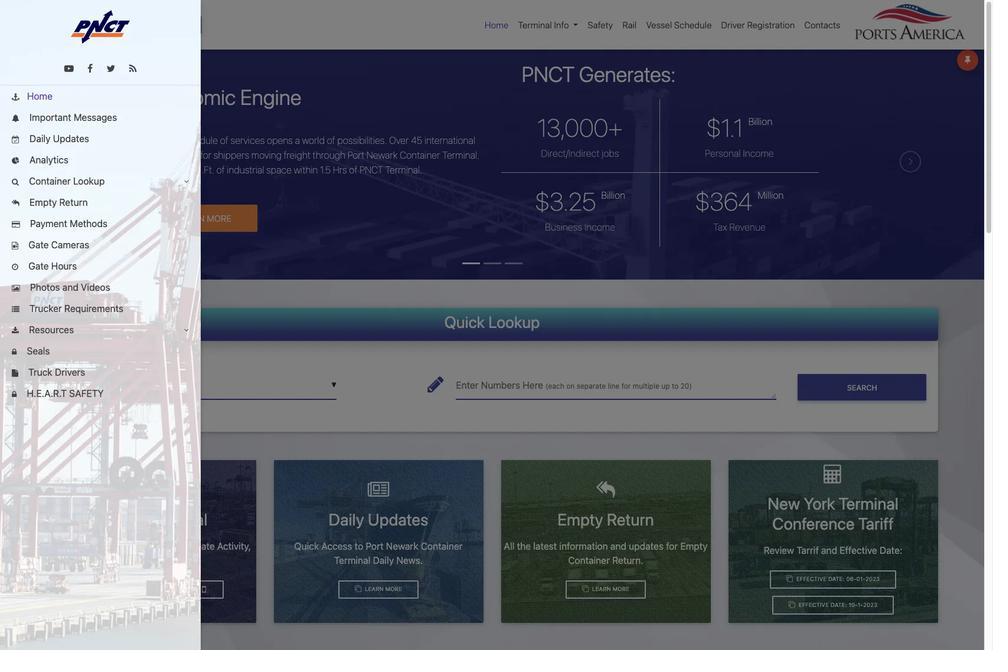 Task type: vqa. For each thing, say whether or not it's contained in the screenshot.
and
yes



Task type: locate. For each thing, give the bounding box(es) containing it.
and up return.
[[610, 541, 626, 552]]

1 vertical spatial for
[[621, 382, 631, 391]]

0 vertical spatial empty return
[[27, 197, 88, 208]]

0 horizontal spatial return
[[59, 197, 88, 208]]

0 horizontal spatial million
[[163, 165, 188, 175]]

billion inside the $3.25 billion
[[601, 190, 625, 200]]

driver registration link
[[716, 14, 800, 36]]

1 horizontal spatial empty
[[558, 510, 603, 530]]

lock image inside seals link
[[12, 349, 17, 356]]

daily updates down important
[[27, 133, 89, 144]]

clone image for daily updates
[[355, 586, 361, 593]]

0 vertical spatial billion
[[748, 116, 772, 127]]

2 vertical spatial empty
[[680, 541, 708, 552]]

hrs
[[333, 165, 347, 175]]

0 vertical spatial pnct
[[522, 62, 575, 87]]

1 horizontal spatial income
[[743, 148, 774, 159]]

daily up access
[[329, 510, 364, 530]]

$1.1
[[706, 113, 743, 142]]

terminal down access
[[334, 555, 370, 566]]

drivers
[[55, 367, 85, 378]]

facebook image
[[87, 64, 93, 73]]

clone image
[[786, 576, 793, 583], [355, 586, 361, 593], [582, 586, 589, 593]]

return
[[59, 197, 88, 208], [607, 510, 654, 530]]

1 vertical spatial terminal
[[334, 555, 370, 566]]

income down the $3.25 billion
[[584, 222, 615, 232]]

contacts link
[[800, 14, 845, 36]]

1 horizontal spatial for
[[621, 382, 631, 391]]

photos
[[30, 282, 60, 293]]

services
[[230, 135, 265, 146]]

1 horizontal spatial terminal.
[[442, 150, 480, 160]]

1 horizontal spatial million
[[758, 190, 784, 200]]

a
[[295, 135, 300, 146]]

2 vertical spatial gate
[[194, 541, 215, 552]]

2 horizontal spatial for
[[666, 541, 678, 552]]

updates
[[53, 133, 89, 144], [368, 510, 428, 530]]

newark up news.
[[386, 541, 418, 552]]

1 horizontal spatial daily updates
[[329, 510, 428, 530]]

return up payment methods
[[59, 197, 88, 208]]

tariff
[[858, 514, 894, 534]]

updates
[[629, 541, 664, 552]]

0 horizontal spatial for
[[200, 150, 211, 160]]

business income
[[545, 222, 615, 232]]

lock image
[[12, 349, 17, 356], [12, 391, 17, 399]]

port
[[348, 150, 364, 160], [366, 541, 384, 552]]

2 horizontal spatial daily
[[373, 555, 394, 566]]

quick inside quick access to port newark container terminal daily news.
[[294, 541, 319, 552]]

youtube play image
[[64, 64, 74, 73]]

driver
[[721, 19, 745, 30]]

and right tarrif
[[821, 545, 837, 556]]

1 vertical spatial billion
[[601, 190, 625, 200]]

0 horizontal spatial pnct
[[359, 165, 383, 175]]

for
[[200, 150, 211, 160], [621, 382, 631, 391], [666, 541, 678, 552]]

pnct inside pnct's schedule of services opens a world of possibilities.                                 over 45 international destinations for shippers moving freight through port newark container terminal. 811 million sq.ft. of industrial space within 1.5 hrs of pnct terminal.
[[359, 165, 383, 175]]

rss image
[[129, 64, 137, 73]]

vessel schedule link
[[641, 14, 716, 36]]

newark
[[366, 150, 398, 160], [386, 541, 418, 552]]

billion
[[748, 116, 772, 127], [601, 190, 625, 200]]

of right hrs
[[349, 165, 357, 175]]

port down possibilities.
[[348, 150, 364, 160]]

to right up
[[672, 382, 679, 391]]

multiple
[[633, 382, 659, 391]]

resources
[[27, 325, 74, 335]]

through
[[313, 150, 345, 160]]

1 horizontal spatial home link
[[480, 14, 513, 36]]

effective
[[840, 545, 877, 556]]

lock image up file icon
[[12, 349, 17, 356]]

0 horizontal spatial daily updates
[[27, 133, 89, 144]]

terminal. down international
[[442, 150, 480, 160]]

0 vertical spatial to
[[672, 382, 679, 391]]

port right access
[[366, 541, 384, 552]]

for right updates
[[666, 541, 678, 552]]

terminal
[[839, 494, 899, 514], [334, 555, 370, 566]]

clone image for new york terminal conference tariff
[[786, 576, 793, 583]]

newark inside quick access to port newark container terminal daily news.
[[386, 541, 418, 552]]

lock image down file icon
[[12, 391, 17, 399]]

terminal up tariff
[[839, 494, 899, 514]]

1 horizontal spatial billion
[[748, 116, 772, 127]]

trucker requirements link
[[0, 298, 201, 319]]

1 horizontal spatial and
[[610, 541, 626, 552]]

and up trucker requirements
[[62, 282, 78, 293]]

news.
[[396, 555, 423, 566]]

container down 45
[[400, 150, 440, 160]]

million up the revenue
[[758, 190, 784, 200]]

file movie o image
[[12, 243, 18, 250]]

billion inside $1.1 billion
[[748, 116, 772, 127]]

return inside empty return link
[[59, 197, 88, 208]]

2 vertical spatial daily
[[373, 555, 394, 566]]

economic
[[148, 84, 236, 110]]

1 lock image from the top
[[12, 349, 17, 356]]

pie chart image
[[12, 158, 19, 165]]

h.e.a.r.t
[[27, 388, 67, 399]]

0 horizontal spatial lookup
[[73, 176, 105, 187]]

0 horizontal spatial to
[[355, 541, 363, 552]]

0 vertical spatial lock image
[[12, 349, 17, 356]]

home link for daily updates link
[[0, 86, 201, 107]]

1 vertical spatial pnct
[[359, 165, 383, 175]]

income for $3.25
[[584, 222, 615, 232]]

1 vertical spatial vessel
[[112, 555, 140, 566]]

return.
[[612, 555, 643, 566]]

over
[[389, 135, 409, 146]]

0 horizontal spatial updates
[[53, 133, 89, 144]]

0 vertical spatial lookup
[[73, 176, 105, 187]]

0 vertical spatial terminal
[[839, 494, 899, 514]]

daily left news.
[[373, 555, 394, 566]]

line
[[608, 382, 620, 391]]

0 horizontal spatial vessel
[[112, 555, 140, 566]]

empty return link
[[0, 192, 201, 213]]

0 vertical spatial income
[[743, 148, 774, 159]]

1 horizontal spatial updates
[[368, 510, 428, 530]]

1 horizontal spatial quick
[[444, 313, 485, 332]]

vessel down flex on the bottom left of the page
[[112, 555, 140, 566]]

requirements
[[64, 303, 123, 314]]

direct/indirect
[[541, 148, 600, 159]]

daily updates up quick access to port newark container terminal daily news.
[[329, 510, 428, 530]]

0 horizontal spatial port
[[348, 150, 364, 160]]

million inside $364 million
[[758, 190, 784, 200]]

gate for gate cameras
[[28, 240, 49, 250]]

daily up analytics
[[30, 133, 51, 144]]

million down destinations
[[163, 165, 188, 175]]

0 horizontal spatial home link
[[0, 86, 201, 107]]

vessel right rail
[[646, 19, 672, 30]]

for right line
[[621, 382, 631, 391]]

1 vertical spatial gate
[[28, 261, 49, 272]]

0 vertical spatial home link
[[480, 14, 513, 36]]

0 vertical spatial for
[[200, 150, 211, 160]]

opens
[[267, 135, 293, 146]]

0 horizontal spatial income
[[584, 222, 615, 232]]

1 horizontal spatial home
[[485, 19, 509, 30]]

0 horizontal spatial daily
[[30, 133, 51, 144]]

shippers
[[214, 150, 249, 160]]

1 vertical spatial income
[[584, 222, 615, 232]]

hours
[[51, 261, 77, 272]]

1 horizontal spatial empty return
[[558, 510, 654, 530]]

bell image
[[12, 115, 19, 123]]

0 vertical spatial return
[[59, 197, 88, 208]]

terminal. down over
[[385, 165, 422, 175]]

activity,
[[217, 541, 251, 552]]

1 horizontal spatial return
[[607, 510, 654, 530]]

container inside pnct's schedule of services opens a world of possibilities.                                 over 45 international destinations for shippers moving freight through port newark container terminal. 811 million sq.ft. of industrial space within 1.5 hrs of pnct terminal.
[[400, 150, 440, 160]]

0 horizontal spatial home
[[27, 91, 53, 102]]

gate up the photos
[[28, 261, 49, 272]]

to right access
[[355, 541, 363, 552]]

tos
[[95, 510, 126, 530]]

of up shippers
[[220, 135, 228, 146]]

review tarrif and effective date:
[[764, 545, 902, 556]]

important
[[30, 112, 71, 123]]

lookup for container lookup
[[73, 176, 105, 187]]

1 horizontal spatial vessel
[[646, 19, 672, 30]]

list image
[[12, 306, 19, 314]]

and
[[62, 282, 78, 293], [610, 541, 626, 552], [821, 545, 837, 556]]

truck
[[28, 367, 52, 378]]

1 vertical spatial port
[[366, 541, 384, 552]]

economic engine
[[148, 84, 301, 110]]

1 vertical spatial to
[[355, 541, 363, 552]]

0 horizontal spatial clone image
[[355, 586, 361, 593]]

numbers
[[481, 380, 520, 391]]

2 horizontal spatial clone image
[[786, 576, 793, 583]]

1 vertical spatial quick
[[294, 541, 319, 552]]

0 horizontal spatial quick
[[294, 541, 319, 552]]

0 vertical spatial quick
[[444, 313, 485, 332]]

personal income
[[705, 148, 774, 159]]

new
[[768, 494, 800, 514]]

newark down over
[[366, 150, 398, 160]]

2 horizontal spatial and
[[821, 545, 837, 556]]

1 horizontal spatial terminal
[[839, 494, 899, 514]]

1 horizontal spatial lookup
[[488, 313, 540, 332]]

portal
[[166, 510, 207, 530]]

2 horizontal spatial empty
[[680, 541, 708, 552]]

2 lock image from the top
[[12, 391, 17, 399]]

clone image up clone icon
[[786, 576, 793, 583]]

port inside quick access to port newark container terminal daily news.
[[366, 541, 384, 552]]

trucker
[[30, 303, 62, 314]]

methods
[[70, 218, 107, 229]]

vessel inside the online payments, flex services, gate activity, vessel schedule...
[[112, 555, 140, 566]]

1 vertical spatial home link
[[0, 86, 201, 107]]

download image
[[12, 328, 19, 335]]

0 vertical spatial port
[[348, 150, 364, 160]]

safety
[[69, 388, 104, 399]]

1.5
[[320, 165, 331, 175]]

0 horizontal spatial empty
[[30, 197, 57, 208]]

0 vertical spatial terminal.
[[442, 150, 480, 160]]

updates down the important messages
[[53, 133, 89, 144]]

gate down payment
[[28, 240, 49, 250]]

0 vertical spatial newark
[[366, 150, 398, 160]]

daily
[[30, 133, 51, 144], [329, 510, 364, 530], [373, 555, 394, 566]]

container down information in the right of the page
[[568, 555, 610, 566]]

empty right updates
[[680, 541, 708, 552]]

0 horizontal spatial terminal
[[334, 555, 370, 566]]

anchor image
[[12, 94, 19, 101]]

for inside enter numbers here (each on separate line for multiple up to 20)
[[621, 382, 631, 391]]

empty up information in the right of the page
[[558, 510, 603, 530]]

home link for safety link
[[480, 14, 513, 36]]

for up sq.ft.
[[200, 150, 211, 160]]

lock image inside "h.e.a.r.t safety" link
[[12, 391, 17, 399]]

freight
[[284, 150, 310, 160]]

online payments, flex services, gate activity, vessel schedule...
[[51, 541, 251, 566]]

1 horizontal spatial port
[[366, 541, 384, 552]]

0 vertical spatial daily updates
[[27, 133, 89, 144]]

1 vertical spatial lock image
[[12, 391, 17, 399]]

empty up payment
[[30, 197, 57, 208]]

1 vertical spatial lookup
[[488, 313, 540, 332]]

moving
[[251, 150, 282, 160]]

gate for gate hours
[[28, 261, 49, 272]]

1 vertical spatial daily updates
[[329, 510, 428, 530]]

truck drivers link
[[0, 362, 201, 383]]

tax revenue
[[713, 222, 766, 232]]

payments,
[[81, 541, 126, 552]]

0 vertical spatial gate
[[28, 240, 49, 250]]

return up updates
[[607, 510, 654, 530]]

resources link
[[0, 319, 201, 341]]

0 vertical spatial daily
[[30, 133, 51, 144]]

billion right $1.1
[[748, 116, 772, 127]]

important messages
[[27, 112, 117, 123]]

terminal.
[[442, 150, 480, 160], [385, 165, 422, 175]]

0 vertical spatial million
[[163, 165, 188, 175]]

billion for $1.1
[[748, 116, 772, 127]]

811
[[148, 165, 161, 175]]

photos and videos link
[[0, 277, 201, 298]]

gate left activity, on the bottom left of the page
[[194, 541, 215, 552]]

clone image down quick access to port newark container terminal daily news.
[[355, 586, 361, 593]]

container up news.
[[421, 541, 463, 552]]

videos
[[81, 282, 110, 293]]

of
[[220, 135, 228, 146], [327, 135, 335, 146], [216, 165, 225, 175], [349, 165, 357, 175]]

1 vertical spatial million
[[758, 190, 784, 200]]

updates up quick access to port newark container terminal daily news.
[[368, 510, 428, 530]]

pnct generates:
[[522, 62, 676, 87]]

billion down the jobs
[[601, 190, 625, 200]]

1 vertical spatial newark
[[386, 541, 418, 552]]

1 horizontal spatial to
[[672, 382, 679, 391]]

enter numbers here (each on separate line for multiple up to 20)
[[456, 380, 692, 391]]

business
[[545, 222, 582, 232]]

income down $1.1 billion on the top right of the page
[[743, 148, 774, 159]]

clone image down the all the latest information and updates for empty container return.
[[582, 586, 589, 593]]

None text field
[[89, 371, 337, 400], [456, 371, 776, 400], [89, 371, 337, 400], [456, 371, 776, 400]]

1 vertical spatial terminal.
[[385, 165, 422, 175]]

daily inside quick access to port newark container terminal daily news.
[[373, 555, 394, 566]]

container lookup link
[[0, 171, 201, 192]]

all
[[504, 541, 514, 552]]

1 horizontal spatial daily
[[329, 510, 364, 530]]

empty return down the container lookup
[[27, 197, 88, 208]]

angle down image
[[184, 327, 189, 335]]

0 horizontal spatial billion
[[601, 190, 625, 200]]

1 horizontal spatial clone image
[[582, 586, 589, 593]]

photos and videos
[[28, 282, 110, 293]]

2 vertical spatial for
[[666, 541, 678, 552]]

0 horizontal spatial empty return
[[27, 197, 88, 208]]

1 vertical spatial empty
[[558, 510, 603, 530]]

0 vertical spatial empty
[[30, 197, 57, 208]]

clone image
[[789, 602, 795, 609]]

empty return up the all the latest information and updates for empty container return.
[[558, 510, 654, 530]]



Task type: describe. For each thing, give the bounding box(es) containing it.
to inside quick access to port newark container terminal daily news.
[[355, 541, 363, 552]]

photo image
[[12, 285, 20, 293]]

schedule
[[674, 19, 712, 30]]

1 vertical spatial return
[[607, 510, 654, 530]]

engine
[[240, 84, 301, 110]]

port inside pnct's schedule of services opens a world of possibilities.                                 over 45 international destinations for shippers moving freight through port newark container terminal. 811 million sq.ft. of industrial space within 1.5 hrs of pnct terminal.
[[348, 150, 364, 160]]

1 vertical spatial updates
[[368, 510, 428, 530]]

reply all image
[[12, 200, 19, 208]]

possibilities.
[[337, 135, 387, 146]]

to inside enter numbers here (each on separate line for multiple up to 20)
[[672, 382, 679, 391]]

separate
[[577, 382, 606, 391]]

rail
[[622, 19, 637, 30]]

gate cameras
[[26, 240, 89, 250]]

lock image for seals
[[12, 349, 17, 356]]

analytics
[[27, 155, 68, 165]]

here
[[523, 380, 543, 391]]

trucker requirements
[[27, 303, 123, 314]]

0 vertical spatial home
[[485, 19, 509, 30]]

$1.1 billion
[[706, 113, 772, 142]]

45
[[411, 135, 422, 146]]

lock image for h.e.a.r.t safety
[[12, 391, 17, 399]]

tax
[[713, 222, 727, 232]]

$364
[[695, 186, 752, 216]]

tos web portal
[[95, 510, 207, 530]]

$364 million
[[695, 186, 784, 216]]

0 horizontal spatial and
[[62, 282, 78, 293]]

date:
[[880, 545, 902, 556]]

twitter image
[[107, 64, 115, 73]]

newark inside pnct's schedule of services opens a world of possibilities.                                 over 45 international destinations for shippers moving freight through port newark container terminal. 811 million sq.ft. of industrial space within 1.5 hrs of pnct terminal.
[[366, 150, 398, 160]]

vessel schedule
[[646, 19, 712, 30]]

▼
[[331, 381, 337, 390]]

$3.25 billion
[[535, 186, 625, 216]]

13,000+ direct/indirect jobs
[[537, 113, 623, 159]]

file image
[[12, 370, 18, 378]]

million inside pnct's schedule of services opens a world of possibilities.                                 over 45 international destinations for shippers moving freight through port newark container terminal. 811 million sq.ft. of industrial space within 1.5 hrs of pnct terminal.
[[163, 165, 188, 175]]

jobs
[[602, 148, 619, 159]]

container lookup
[[27, 176, 105, 187]]

container down analytics
[[29, 176, 71, 187]]

gate cameras link
[[0, 234, 201, 256]]

schedule...
[[142, 555, 190, 566]]

the
[[517, 541, 531, 552]]

flex
[[128, 541, 150, 552]]

seals link
[[0, 341, 201, 362]]

0 vertical spatial vessel
[[646, 19, 672, 30]]

terminal inside new york terminal conference tariff
[[839, 494, 899, 514]]

container inside quick access to port newark container terminal daily news.
[[421, 541, 463, 552]]

quick for quick lookup
[[444, 313, 485, 332]]

calendar check o image
[[12, 136, 19, 144]]

gate inside the online payments, flex services, gate activity, vessel schedule...
[[194, 541, 215, 552]]

important messages link
[[0, 107, 201, 128]]

schedule
[[180, 135, 218, 146]]

quick for quick access to port newark container terminal daily news.
[[294, 541, 319, 552]]

empty inside the all the latest information and updates for empty container return.
[[680, 541, 708, 552]]

seals
[[24, 346, 50, 357]]

credit card image
[[12, 221, 20, 229]]

latest
[[533, 541, 557, 552]]

of up through
[[327, 135, 335, 146]]

$3.25
[[535, 186, 596, 216]]

search image
[[12, 179, 19, 186]]

desktop image
[[123, 586, 130, 593]]

on
[[566, 382, 575, 391]]

review
[[764, 545, 794, 556]]

(each
[[546, 382, 564, 391]]

for inside pnct's schedule of services opens a world of possibilities.                                 over 45 international destinations for shippers moving freight through port newark container terminal. 811 million sq.ft. of industrial space within 1.5 hrs of pnct terminal.
[[200, 150, 211, 160]]

container inside the all the latest information and updates for empty container return.
[[568, 555, 610, 566]]

payment methods
[[28, 218, 107, 229]]

angle down image
[[184, 178, 189, 186]]

york
[[804, 494, 835, 514]]

and inside the all the latest information and updates for empty container return.
[[610, 541, 626, 552]]

billion for $3.25
[[601, 190, 625, 200]]

1 vertical spatial empty return
[[558, 510, 654, 530]]

welcome to port newmark container terminal image
[[0, 43, 984, 346]]

daily updates link
[[0, 128, 201, 149]]

mobile image
[[202, 585, 206, 594]]

pnct's
[[148, 135, 178, 146]]

space
[[266, 165, 292, 175]]

h.e.a.r.t safety link
[[0, 383, 201, 404]]

terminal inside quick access to port newark container terminal daily news.
[[334, 555, 370, 566]]

for inside the all the latest information and updates for empty container return.
[[666, 541, 678, 552]]

income for $1.1
[[743, 148, 774, 159]]

gate hours link
[[0, 256, 201, 277]]

lookup for quick lookup
[[488, 313, 540, 332]]

world
[[302, 135, 325, 146]]

h.e.a.r.t safety
[[24, 388, 104, 399]]

enter
[[456, 380, 479, 391]]

of right sq.ft.
[[216, 165, 225, 175]]

personal
[[705, 148, 741, 159]]

information
[[559, 541, 608, 552]]

0 horizontal spatial terminal.
[[385, 165, 422, 175]]

pnct's schedule of services opens a world of possibilities.                                 over 45 international destinations for shippers moving freight through port newark container terminal. 811 million sq.ft. of industrial space within 1.5 hrs of pnct terminal.
[[148, 135, 480, 175]]

quick lookup
[[444, 313, 540, 332]]

truck drivers
[[26, 367, 85, 378]]

clock o image
[[12, 264, 18, 271]]

conference
[[772, 514, 855, 534]]

1 vertical spatial home
[[27, 91, 53, 102]]

gate hours
[[26, 261, 77, 272]]

analytics link
[[0, 149, 201, 171]]

0 vertical spatial updates
[[53, 133, 89, 144]]

clone image for empty return
[[582, 586, 589, 593]]

contacts
[[804, 19, 840, 30]]

industrial
[[227, 165, 264, 175]]

up
[[661, 382, 670, 391]]

rail link
[[618, 14, 641, 36]]

within
[[294, 165, 318, 175]]

revenue
[[729, 222, 766, 232]]

web
[[130, 510, 163, 530]]

1 horizontal spatial pnct
[[522, 62, 575, 87]]

all the latest information and updates for empty container return.
[[504, 541, 708, 566]]

services,
[[153, 541, 192, 552]]

1 vertical spatial daily
[[329, 510, 364, 530]]



